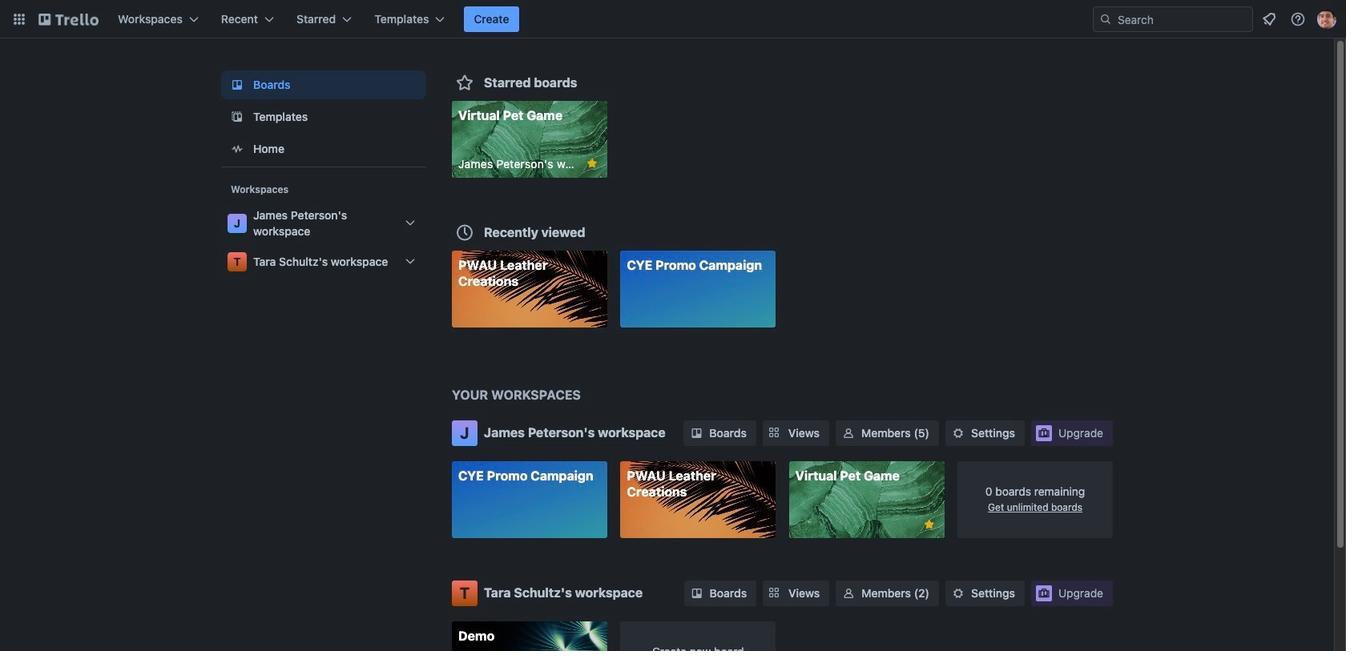 Task type: locate. For each thing, give the bounding box(es) containing it.
primary element
[[0, 0, 1346, 38]]

sm image
[[950, 425, 966, 442], [689, 585, 705, 601], [950, 585, 966, 601]]

back to home image
[[38, 6, 99, 32]]

search image
[[1099, 13, 1112, 26]]

sm image
[[689, 425, 705, 442], [841, 425, 857, 442], [841, 585, 857, 601]]

james peterson (jamespeterson93) image
[[1317, 10, 1337, 29]]



Task type: vqa. For each thing, say whether or not it's contained in the screenshot.
home icon
yes



Task type: describe. For each thing, give the bounding box(es) containing it.
click to unstar this board. it will be removed from your starred list. image
[[585, 156, 599, 171]]

Search field
[[1093, 6, 1253, 32]]

open information menu image
[[1290, 11, 1306, 27]]

template board image
[[228, 107, 247, 127]]

0 notifications image
[[1260, 10, 1279, 29]]

home image
[[228, 139, 247, 159]]

board image
[[228, 75, 247, 95]]



